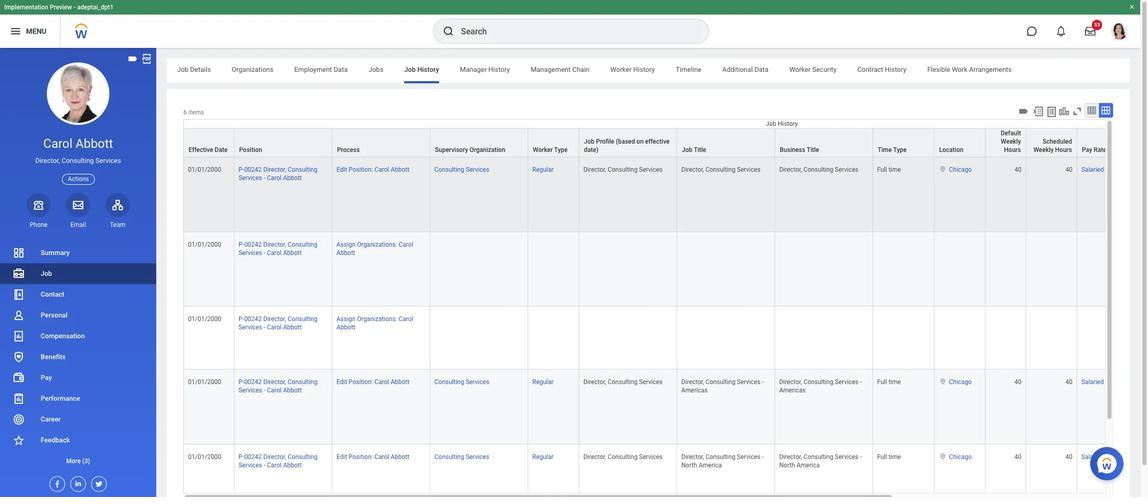 Task type: describe. For each thing, give the bounding box(es) containing it.
chain
[[572, 66, 590, 73]]

phone image
[[31, 199, 46, 211]]

assign for second assign organizations: carol abbott link from the bottom of the page
[[337, 241, 356, 248]]

compensation link
[[0, 326, 156, 347]]

regular for director, consulting services - americas
[[532, 379, 554, 386]]

p- for director, consulting services - north america
[[239, 454, 244, 461]]

2 america from the left
[[797, 462, 820, 469]]

1 north from the left
[[681, 462, 697, 469]]

business
[[780, 146, 805, 154]]

performance link
[[0, 389, 156, 409]]

edit position: carol abbott for north
[[337, 454, 409, 461]]

assign organizations: carol abbott for second assign organizations: carol abbott link from the bottom of the page
[[337, 241, 413, 257]]

1 americas from the left
[[681, 387, 708, 395]]

organization
[[470, 146, 505, 154]]

career link
[[0, 409, 156, 430]]

full time element for director, consulting services
[[877, 164, 901, 174]]

worker for worker type
[[533, 146, 553, 154]]

list containing summary
[[0, 243, 156, 472]]

personal link
[[0, 305, 156, 326]]

jobs
[[369, 66, 383, 73]]

contact
[[41, 291, 64, 298]]

position: for americas
[[349, 379, 373, 386]]

supervisory
[[435, 146, 468, 154]]

work
[[952, 66, 967, 73]]

process button
[[332, 129, 430, 157]]

performance
[[41, 395, 80, 403]]

consulting services link for director, consulting services - north america
[[434, 452, 489, 461]]

supervisory organization
[[435, 146, 505, 154]]

phone
[[30, 221, 47, 229]]

time type button
[[873, 129, 934, 157]]

more (3) button
[[0, 455, 156, 468]]

(3)
[[82, 458, 90, 465]]

edit position: carol abbott link for north
[[337, 452, 409, 461]]

01/01/2000 for director, consulting services - americas
[[188, 379, 221, 386]]

organizations: for first assign organizations: carol abbott link from the bottom of the page
[[357, 316, 397, 323]]

p-00242 director, consulting services - carol abbott for director, consulting services - north america
[[239, 454, 317, 469]]

team
[[110, 221, 126, 229]]

chicago for director, consulting services - north america
[[949, 454, 972, 461]]

location image
[[939, 378, 947, 386]]

benefits
[[41, 353, 66, 361]]

team link
[[106, 193, 130, 229]]

email button
[[66, 193, 90, 229]]

organizations: for second assign organizations: carol abbott link from the bottom of the page
[[357, 241, 397, 248]]

consulting services for director, consulting services
[[434, 166, 489, 174]]

worker security
[[789, 66, 837, 73]]

carol abbott
[[43, 136, 113, 151]]

manager history
[[460, 66, 510, 73]]

chicago link for director, consulting services
[[949, 164, 972, 174]]

6
[[183, 109, 187, 116]]

weekly for default
[[1001, 138, 1021, 145]]

mail image
[[72, 199, 84, 211]]

more
[[66, 458, 81, 465]]

security
[[812, 66, 837, 73]]

items
[[188, 109, 204, 116]]

1 edit position: carol abbott from the top
[[337, 166, 409, 174]]

email carol abbott element
[[66, 221, 90, 229]]

business title
[[780, 146, 819, 154]]

management
[[531, 66, 571, 73]]

carol inside navigation pane region
[[43, 136, 72, 151]]

p-00242 director, consulting services - carol abbott link for director, consulting services - americas
[[239, 377, 317, 395]]

salaried link for director, consulting services - americas
[[1081, 377, 1104, 386]]

on
[[637, 138, 644, 145]]

6 items
[[183, 109, 204, 116]]

time type
[[878, 146, 907, 154]]

location button
[[935, 129, 985, 157]]

contact image
[[13, 289, 25, 301]]

summary
[[41, 249, 70, 257]]

Search Workday  search field
[[461, 20, 687, 43]]

job title button
[[677, 129, 775, 157]]

career
[[41, 416, 61, 424]]

default weekly hours
[[1001, 130, 1021, 154]]

implementation preview -   adeptai_dpt1
[[4, 4, 113, 11]]

full for director, consulting services - north america
[[877, 454, 887, 461]]

notifications large image
[[1056, 26, 1066, 36]]

job history button
[[184, 120, 1148, 128]]

3 01/01/2000 from the top
[[188, 316, 221, 323]]

time for director, consulting services
[[889, 166, 901, 174]]

hours for default weekly hours
[[1004, 146, 1021, 154]]

full time element for director, consulting services - americas
[[877, 377, 901, 386]]

worker type
[[533, 146, 568, 154]]

assign organizations: carol abbott for first assign organizations: carol abbott link from the bottom of the page
[[337, 316, 413, 331]]

benefits link
[[0, 347, 156, 368]]

export to excel image
[[1032, 106, 1044, 117]]

salaried link for director, consulting services - north america
[[1081, 452, 1104, 461]]

scheduled weekly hours
[[1034, 138, 1072, 154]]

default weekly hours button
[[986, 129, 1026, 157]]

2 assign organizations: carol abbott link from the top
[[337, 314, 413, 331]]

job up job title popup button
[[766, 120, 776, 128]]

title for job title
[[694, 146, 706, 154]]

full time for director, consulting services
[[877, 166, 901, 174]]

p-00242 director, consulting services - carol abbott link for director, consulting services - north america
[[239, 452, 317, 469]]

hours for scheduled weekly hours
[[1055, 146, 1072, 154]]

worker for worker history
[[610, 66, 632, 73]]

salaried for director, consulting services
[[1081, 166, 1104, 174]]

consulting inside navigation pane region
[[62, 157, 94, 165]]

feedback link
[[0, 430, 156, 451]]

full time for director, consulting services - north america
[[877, 454, 901, 461]]

compensation
[[41, 332, 85, 340]]

view printable version (pdf) image
[[141, 53, 153, 65]]

default
[[1001, 130, 1021, 137]]

date)
[[584, 146, 599, 154]]

2 p- from the top
[[239, 241, 244, 248]]

menu banner
[[0, 0, 1140, 48]]

summary link
[[0, 243, 156, 264]]

navigation pane region
[[0, 48, 156, 497]]

actions
[[68, 175, 89, 183]]

additional data
[[722, 66, 769, 73]]

regular for director, consulting services
[[532, 166, 554, 174]]

3 row from the top
[[183, 232, 1148, 307]]

salaried link for director, consulting services
[[1081, 164, 1104, 174]]

regular link for director, consulting services - americas
[[532, 377, 554, 386]]

rate
[[1094, 146, 1107, 154]]

job history inside tab list
[[404, 66, 439, 73]]

export to worksheets image
[[1045, 106, 1058, 118]]

personal
[[41, 312, 67, 319]]

worker type button
[[528, 129, 579, 157]]

profile
[[596, 138, 614, 145]]

adeptai_dpt1
[[77, 4, 113, 11]]

salaried for director, consulting services - americas
[[1081, 379, 1104, 386]]

assign for first assign organizations: carol abbott link from the bottom of the page
[[337, 316, 356, 323]]

1 director, consulting services - north america from the left
[[681, 454, 765, 469]]

effective
[[645, 138, 670, 145]]

abbott inside navigation pane region
[[76, 136, 113, 151]]

actions button
[[62, 174, 95, 185]]

history left timeline
[[633, 66, 655, 73]]

job history inside popup button
[[766, 120, 798, 128]]

business title button
[[775, 129, 873, 157]]

twitter image
[[92, 477, 103, 489]]

2 director, consulting services - americas from the left
[[779, 379, 863, 395]]

contact link
[[0, 284, 156, 305]]

justify image
[[9, 25, 22, 38]]

effective
[[189, 146, 213, 154]]

33
[[1094, 22, 1100, 28]]

job down job history popup button
[[682, 146, 692, 154]]

1 edit position: carol abbott link from the top
[[337, 164, 409, 174]]

3 p-00242 director, consulting services - carol abbott link from the top
[[239, 314, 317, 331]]

(based
[[616, 138, 635, 145]]

flexible work arrangements
[[927, 66, 1012, 73]]

phone carol abbott element
[[27, 221, 51, 229]]

pay for pay rate type
[[1082, 146, 1092, 154]]

full for director, consulting services - americas
[[877, 379, 887, 386]]

location
[[939, 146, 964, 154]]

tag image
[[127, 53, 139, 65]]

00242 for director, consulting services
[[244, 166, 262, 174]]

preview
[[50, 4, 72, 11]]

profile logan mcneil image
[[1111, 23, 1128, 42]]

menu button
[[0, 15, 60, 48]]

pay rate type
[[1082, 146, 1121, 154]]

edit for americas
[[337, 379, 347, 386]]

expand table image
[[1101, 105, 1111, 116]]

pay for pay
[[41, 374, 52, 382]]

pay link
[[0, 368, 156, 389]]

close environment banner image
[[1129, 4, 1135, 10]]

pay rate type button
[[1077, 129, 1133, 157]]

p-00242 director, consulting services - carol abbott for director, consulting services - americas
[[239, 379, 317, 395]]

management chain
[[531, 66, 590, 73]]

summary image
[[13, 247, 25, 259]]

tab list containing job details
[[167, 58, 1130, 83]]

job image
[[13, 268, 25, 280]]

email
[[70, 221, 86, 229]]

33 button
[[1079, 20, 1102, 43]]

menu
[[26, 27, 46, 35]]

employment data
[[294, 66, 348, 73]]



Task type: vqa. For each thing, say whether or not it's contained in the screenshot.
3rd Full from the bottom
yes



Task type: locate. For each thing, give the bounding box(es) containing it.
3 edit position: carol abbott link from the top
[[337, 452, 409, 461]]

2 chicago link from the top
[[949, 377, 972, 386]]

pay inside pay link
[[41, 374, 52, 382]]

type for time type
[[893, 146, 907, 154]]

1 chicago from the top
[[949, 166, 972, 174]]

job link
[[0, 264, 156, 284]]

weekly inside scheduled weekly hours
[[1034, 146, 1054, 154]]

data for employment data
[[334, 66, 348, 73]]

1 vertical spatial chicago
[[949, 379, 972, 386]]

hours down scheduled
[[1055, 146, 1072, 154]]

0 horizontal spatial worker
[[533, 146, 553, 154]]

job up date)
[[584, 138, 595, 145]]

1 00242 from the top
[[244, 166, 262, 174]]

1 director, consulting services - americas from the left
[[681, 379, 765, 395]]

flexible
[[927, 66, 950, 73]]

row
[[183, 120, 1148, 158], [183, 157, 1148, 232], [183, 232, 1148, 307], [183, 307, 1148, 370], [183, 370, 1148, 445], [183, 445, 1148, 497]]

0 horizontal spatial north
[[681, 462, 697, 469]]

phone button
[[27, 193, 51, 229]]

4 p-00242 director, consulting services - carol abbott from the top
[[239, 379, 317, 395]]

location image for director, consulting services
[[939, 166, 947, 173]]

5 row from the top
[[183, 370, 1148, 445]]

title inside popup button
[[807, 146, 819, 154]]

feedback image
[[13, 434, 25, 447]]

career image
[[13, 414, 25, 426]]

0 vertical spatial regular
[[532, 166, 554, 174]]

2 edit position: carol abbott from the top
[[337, 379, 409, 386]]

5 01/01/2000 from the top
[[188, 454, 221, 461]]

3 regular link from the top
[[532, 452, 554, 461]]

1 assign organizations: carol abbott link from the top
[[337, 239, 413, 257]]

expand/collapse chart image
[[1059, 106, 1070, 117]]

01/01/2000 for director, consulting services - north america
[[188, 454, 221, 461]]

1 vertical spatial organizations:
[[357, 316, 397, 323]]

0 vertical spatial job history
[[404, 66, 439, 73]]

p-00242 director, consulting services - carol abbott
[[239, 166, 317, 182], [239, 241, 317, 257], [239, 316, 317, 331], [239, 379, 317, 395], [239, 454, 317, 469]]

1 regular link from the top
[[532, 164, 554, 174]]

position:
[[349, 166, 373, 174], [349, 379, 373, 386], [349, 454, 373, 461]]

1 horizontal spatial pay
[[1082, 146, 1092, 154]]

- inside menu banner
[[74, 4, 76, 11]]

2 data from the left
[[755, 66, 769, 73]]

history right manager
[[488, 66, 510, 73]]

1 p-00242 director, consulting services - carol abbott link from the top
[[239, 164, 317, 182]]

position button
[[234, 129, 332, 157]]

1 edit from the top
[[337, 166, 347, 174]]

director, consulting services - americas
[[681, 379, 765, 395], [779, 379, 863, 395]]

2 00242 from the top
[[244, 241, 262, 248]]

chicago for director, consulting services
[[949, 166, 972, 174]]

worker right chain
[[610, 66, 632, 73]]

chicago for director, consulting services - americas
[[949, 379, 972, 386]]

5 p- from the top
[[239, 454, 244, 461]]

job details
[[177, 66, 211, 73]]

0 vertical spatial regular link
[[532, 164, 554, 174]]

1 vertical spatial assign organizations: carol abbott
[[337, 316, 413, 331]]

1 america from the left
[[699, 462, 722, 469]]

1 01/01/2000 from the top
[[188, 166, 221, 174]]

0 vertical spatial consulting services link
[[434, 164, 489, 174]]

consulting services for director, consulting services - north america
[[434, 454, 489, 461]]

hours inside scheduled weekly hours
[[1055, 146, 1072, 154]]

full time element for director, consulting services - north america
[[877, 452, 901, 461]]

0 horizontal spatial data
[[334, 66, 348, 73]]

2 organizations: from the top
[[357, 316, 397, 323]]

0 vertical spatial weekly
[[1001, 138, 1021, 145]]

1 vertical spatial chicago link
[[949, 377, 972, 386]]

1 vertical spatial regular link
[[532, 377, 554, 386]]

time for director, consulting services - north america
[[889, 454, 901, 461]]

1 horizontal spatial americas
[[779, 387, 806, 395]]

5 p-00242 director, consulting services - carol abbott from the top
[[239, 454, 317, 469]]

3 edit from the top
[[337, 454, 347, 461]]

full time for director, consulting services - americas
[[877, 379, 901, 386]]

team carol abbott element
[[106, 221, 130, 229]]

edit position: carol abbott
[[337, 166, 409, 174], [337, 379, 409, 386], [337, 454, 409, 461]]

3 full from the top
[[877, 454, 887, 461]]

1 vertical spatial assign organizations: carol abbott link
[[337, 314, 413, 331]]

1 vertical spatial salaried
[[1081, 379, 1104, 386]]

fullscreen image
[[1072, 106, 1083, 117]]

2 vertical spatial chicago link
[[949, 452, 972, 461]]

1 row from the top
[[183, 120, 1148, 158]]

2 p-00242 director, consulting services - carol abbott from the top
[[239, 241, 317, 257]]

2 horizontal spatial worker
[[789, 66, 811, 73]]

abbott
[[76, 136, 113, 151], [391, 166, 409, 174], [283, 175, 302, 182], [283, 249, 302, 257], [337, 249, 355, 257], [283, 324, 302, 331], [337, 324, 355, 331], [391, 379, 409, 386], [283, 387, 302, 395], [391, 454, 409, 461], [283, 462, 302, 469]]

1 horizontal spatial director, consulting services - north america
[[779, 454, 863, 469]]

supervisory organization button
[[430, 129, 528, 157]]

0 vertical spatial salaried link
[[1081, 164, 1104, 174]]

job history up business
[[766, 120, 798, 128]]

2 position: from the top
[[349, 379, 373, 386]]

position: for north
[[349, 454, 373, 461]]

2 edit position: carol abbott link from the top
[[337, 377, 409, 386]]

0 horizontal spatial director, consulting services - north america
[[681, 454, 765, 469]]

0 horizontal spatial type
[[554, 146, 568, 154]]

location image for director, consulting services - north america
[[939, 453, 947, 460]]

0 vertical spatial assign organizations: carol abbott
[[337, 241, 413, 257]]

edit position: carol abbott link
[[337, 164, 409, 174], [337, 377, 409, 386], [337, 452, 409, 461]]

0 horizontal spatial director, consulting services - americas
[[681, 379, 765, 395]]

2 full time element from the top
[[877, 377, 901, 386]]

1 vertical spatial time
[[889, 379, 901, 386]]

3 time from the top
[[889, 454, 901, 461]]

0 horizontal spatial pay
[[41, 374, 52, 382]]

2 vertical spatial regular
[[532, 454, 554, 461]]

1 data from the left
[[334, 66, 348, 73]]

2 vertical spatial salaried link
[[1081, 452, 1104, 461]]

00242 for director, consulting services - americas
[[244, 379, 262, 386]]

1 horizontal spatial data
[[755, 66, 769, 73]]

3 full time from the top
[[877, 454, 901, 461]]

2 consulting services from the top
[[434, 379, 489, 386]]

time for director, consulting services - americas
[[889, 379, 901, 386]]

01/01/2000 for director, consulting services
[[188, 166, 221, 174]]

1 position: from the top
[[349, 166, 373, 174]]

0 vertical spatial location image
[[939, 166, 947, 173]]

assign
[[337, 241, 356, 248], [337, 316, 356, 323]]

edit for north
[[337, 454, 347, 461]]

chicago link
[[949, 164, 972, 174], [949, 377, 972, 386], [949, 452, 972, 461]]

date
[[215, 146, 228, 154]]

1 horizontal spatial north
[[779, 462, 795, 469]]

1 horizontal spatial worker
[[610, 66, 632, 73]]

00242
[[244, 166, 262, 174], [244, 241, 262, 248], [244, 316, 262, 323], [244, 379, 262, 386], [244, 454, 262, 461]]

1 horizontal spatial type
[[893, 146, 907, 154]]

worker for worker security
[[789, 66, 811, 73]]

data right employment
[[334, 66, 348, 73]]

pay image
[[13, 372, 25, 384]]

position
[[239, 146, 262, 154]]

effective date
[[189, 146, 228, 154]]

worker left date)
[[533, 146, 553, 154]]

1 vertical spatial edit position: carol abbott link
[[337, 377, 409, 386]]

3 p- from the top
[[239, 316, 244, 323]]

type inside worker type popup button
[[554, 146, 568, 154]]

row containing default weekly hours
[[183, 120, 1148, 158]]

worker history
[[610, 66, 655, 73]]

0 horizontal spatial america
[[699, 462, 722, 469]]

2 americas from the left
[[779, 387, 806, 395]]

director,
[[35, 157, 60, 165], [263, 166, 286, 174], [583, 166, 606, 174], [681, 166, 704, 174], [779, 166, 802, 174], [263, 241, 286, 248], [263, 316, 286, 323], [263, 379, 286, 386], [583, 379, 606, 386], [681, 379, 704, 386], [779, 379, 802, 386], [263, 454, 286, 461], [583, 454, 606, 461], [681, 454, 704, 461], [779, 454, 802, 461]]

2 location image from the top
[[939, 453, 947, 460]]

consulting services link for director, consulting services
[[434, 164, 489, 174]]

2 full from the top
[[877, 379, 887, 386]]

1 assign organizations: carol abbott from the top
[[337, 241, 413, 257]]

1 salaried link from the top
[[1081, 164, 1104, 174]]

2 vertical spatial edit
[[337, 454, 347, 461]]

data for additional data
[[755, 66, 769, 73]]

scheduled weekly hours button
[[1026, 129, 1077, 157]]

history up business
[[778, 120, 798, 128]]

0 vertical spatial full
[[877, 166, 887, 174]]

2 vertical spatial edit position: carol abbott
[[337, 454, 409, 461]]

benefits image
[[13, 351, 25, 364]]

location image
[[939, 166, 947, 173], [939, 453, 947, 460]]

consulting services for director, consulting services - americas
[[434, 379, 489, 386]]

facebook image
[[50, 477, 61, 489]]

2 hours from the left
[[1055, 146, 1072, 154]]

1 vertical spatial full
[[877, 379, 887, 386]]

2 horizontal spatial type
[[1108, 146, 1121, 154]]

organizations
[[232, 66, 273, 73]]

job up contact on the bottom left of page
[[41, 270, 52, 278]]

6 row from the top
[[183, 445, 1148, 497]]

1 title from the left
[[694, 146, 706, 154]]

type right time
[[893, 146, 907, 154]]

title inside popup button
[[694, 146, 706, 154]]

3 full time element from the top
[[877, 452, 901, 461]]

1 vertical spatial salaried link
[[1081, 377, 1104, 386]]

consulting services link
[[434, 164, 489, 174], [434, 377, 489, 386], [434, 452, 489, 461]]

1 consulting services from the top
[[434, 166, 489, 174]]

p- for director, consulting services - americas
[[239, 379, 244, 386]]

3 consulting services link from the top
[[434, 452, 489, 461]]

4 p-00242 director, consulting services - carol abbott link from the top
[[239, 377, 317, 395]]

2 vertical spatial chicago
[[949, 454, 972, 461]]

1 regular from the top
[[532, 166, 554, 174]]

2 vertical spatial salaried
[[1081, 454, 1104, 461]]

edit
[[337, 166, 347, 174], [337, 379, 347, 386], [337, 454, 347, 461]]

feedback
[[41, 437, 70, 444]]

2 vertical spatial edit position: carol abbott link
[[337, 452, 409, 461]]

table image
[[1087, 105, 1097, 116]]

0 vertical spatial position:
[[349, 166, 373, 174]]

inbox large image
[[1085, 26, 1095, 36]]

title
[[694, 146, 706, 154], [807, 146, 819, 154]]

type for worker type
[[554, 146, 568, 154]]

1 p-00242 director, consulting services - carol abbott from the top
[[239, 166, 317, 182]]

2 type from the left
[[893, 146, 907, 154]]

search image
[[442, 25, 455, 38]]

0 vertical spatial edit position: carol abbott
[[337, 166, 409, 174]]

1 vertical spatial consulting services link
[[434, 377, 489, 386]]

pay inside pay rate type popup button
[[1082, 146, 1092, 154]]

salaried
[[1081, 166, 1104, 174], [1081, 379, 1104, 386], [1081, 454, 1104, 461]]

2 vertical spatial position:
[[349, 454, 373, 461]]

regular
[[532, 166, 554, 174], [532, 379, 554, 386], [532, 454, 554, 461]]

pay down benefits
[[41, 374, 52, 382]]

pay left rate
[[1082, 146, 1092, 154]]

type
[[554, 146, 568, 154], [893, 146, 907, 154], [1108, 146, 1121, 154]]

0 vertical spatial assign
[[337, 241, 356, 248]]

2 vertical spatial consulting services
[[434, 454, 489, 461]]

0 vertical spatial pay
[[1082, 146, 1092, 154]]

americas
[[681, 387, 708, 395], [779, 387, 806, 395]]

0 horizontal spatial hours
[[1004, 146, 1021, 154]]

regular link for director, consulting services
[[532, 164, 554, 174]]

worker
[[610, 66, 632, 73], [789, 66, 811, 73], [533, 146, 553, 154]]

2 north from the left
[[779, 462, 795, 469]]

3 salaried from the top
[[1081, 454, 1104, 461]]

1 chicago link from the top
[[949, 164, 972, 174]]

1 vertical spatial full time element
[[877, 377, 901, 386]]

1 vertical spatial weekly
[[1034, 146, 1054, 154]]

3 position: from the top
[[349, 454, 373, 461]]

2 chicago from the top
[[949, 379, 972, 386]]

p- for director, consulting services
[[239, 166, 244, 174]]

2 row from the top
[[183, 157, 1148, 232]]

2 salaried link from the top
[[1081, 377, 1104, 386]]

linkedin image
[[71, 477, 82, 488]]

-
[[74, 4, 76, 11], [264, 175, 265, 182], [264, 249, 265, 257], [264, 324, 265, 331], [762, 379, 764, 386], [860, 379, 862, 386], [264, 387, 265, 395], [762, 454, 764, 461], [860, 454, 862, 461], [264, 462, 265, 469]]

3 regular from the top
[[532, 454, 554, 461]]

0 vertical spatial assign organizations: carol abbott link
[[337, 239, 413, 257]]

0 horizontal spatial job history
[[404, 66, 439, 73]]

regular link
[[532, 164, 554, 174], [532, 377, 554, 386], [532, 452, 554, 461]]

2 edit from the top
[[337, 379, 347, 386]]

cell
[[430, 232, 528, 307], [528, 232, 579, 307], [579, 232, 677, 307], [677, 232, 775, 307], [775, 232, 873, 307], [873, 232, 935, 307], [935, 232, 986, 307], [986, 232, 1026, 307], [1026, 232, 1077, 307], [1077, 232, 1134, 307], [430, 307, 528, 370], [528, 307, 579, 370], [579, 307, 677, 370], [677, 307, 775, 370], [775, 307, 873, 370], [873, 307, 935, 370], [935, 307, 986, 370], [986, 307, 1026, 370], [1026, 307, 1077, 370], [1077, 307, 1134, 370]]

worker left security
[[789, 66, 811, 73]]

0 vertical spatial full time element
[[877, 164, 901, 174]]

more (3)
[[66, 458, 90, 465]]

time
[[878, 146, 892, 154]]

0 vertical spatial chicago
[[949, 166, 972, 174]]

1 vertical spatial full time
[[877, 379, 901, 386]]

1 vertical spatial edit position: carol abbott
[[337, 379, 409, 386]]

job inside job profile (based on effective date)
[[584, 138, 595, 145]]

contract
[[857, 66, 883, 73]]

contract history
[[857, 66, 906, 73]]

director, consulting services - north america
[[681, 454, 765, 469], [779, 454, 863, 469]]

1 p- from the top
[[239, 166, 244, 174]]

toolbar
[[1016, 103, 1113, 119]]

type inside time type popup button
[[893, 146, 907, 154]]

title down job history popup button
[[694, 146, 706, 154]]

job left details
[[177, 66, 189, 73]]

2 consulting services link from the top
[[434, 377, 489, 386]]

weekly down default
[[1001, 138, 1021, 145]]

1 vertical spatial consulting services
[[434, 379, 489, 386]]

1 vertical spatial location image
[[939, 453, 947, 460]]

chicago
[[949, 166, 972, 174], [949, 379, 972, 386], [949, 454, 972, 461]]

3 p-00242 director, consulting services - carol abbott from the top
[[239, 316, 317, 331]]

edit position: carol abbott link for americas
[[337, 377, 409, 386]]

1 horizontal spatial hours
[[1055, 146, 1072, 154]]

2 salaried from the top
[[1081, 379, 1104, 386]]

1 vertical spatial edit
[[337, 379, 347, 386]]

1 vertical spatial job history
[[766, 120, 798, 128]]

weekly inside default weekly hours
[[1001, 138, 1021, 145]]

1 organizations: from the top
[[357, 241, 397, 248]]

2 01/01/2000 from the top
[[188, 241, 221, 248]]

p-00242 director, consulting services - carol abbott for director, consulting services
[[239, 166, 317, 182]]

weekly for scheduled
[[1034, 146, 1054, 154]]

2 p-00242 director, consulting services - carol abbott link from the top
[[239, 239, 317, 257]]

5 00242 from the top
[[244, 454, 262, 461]]

1 full time from the top
[[877, 166, 901, 174]]

0 vertical spatial full time
[[877, 166, 901, 174]]

time
[[889, 166, 901, 174], [889, 379, 901, 386], [889, 454, 901, 461]]

pay
[[1082, 146, 1092, 154], [41, 374, 52, 382]]

4 00242 from the top
[[244, 379, 262, 386]]

2 vertical spatial full
[[877, 454, 887, 461]]

list
[[0, 243, 156, 472]]

timeline
[[676, 66, 702, 73]]

1 horizontal spatial america
[[797, 462, 820, 469]]

data right additional
[[755, 66, 769, 73]]

0 vertical spatial edit position: carol abbott link
[[337, 164, 409, 174]]

weekly down scheduled
[[1034, 146, 1054, 154]]

1 full from the top
[[877, 166, 887, 174]]

2 title from the left
[[807, 146, 819, 154]]

view team image
[[111, 199, 124, 211]]

consulting services link for director, consulting services - americas
[[434, 377, 489, 386]]

personal image
[[13, 309, 25, 322]]

type inside pay rate type popup button
[[1108, 146, 1121, 154]]

full for director, consulting services
[[877, 166, 887, 174]]

1 vertical spatial position:
[[349, 379, 373, 386]]

assign organizations: carol abbott
[[337, 241, 413, 257], [337, 316, 413, 331]]

chicago link for director, consulting services - north america
[[949, 452, 972, 461]]

full time element
[[877, 164, 901, 174], [877, 377, 901, 386], [877, 452, 901, 461]]

4 01/01/2000 from the top
[[188, 379, 221, 386]]

0 horizontal spatial title
[[694, 146, 706, 154]]

1 vertical spatial pay
[[41, 374, 52, 382]]

0 horizontal spatial weekly
[[1001, 138, 1021, 145]]

2 vertical spatial regular link
[[532, 452, 554, 461]]

implementation
[[4, 4, 48, 11]]

worker inside popup button
[[533, 146, 553, 154]]

2 vertical spatial time
[[889, 454, 901, 461]]

00242 for director, consulting services - north america
[[244, 454, 262, 461]]

5 p-00242 director, consulting services - carol abbott link from the top
[[239, 452, 317, 469]]

1 assign from the top
[[337, 241, 356, 248]]

edit position: carol abbott for americas
[[337, 379, 409, 386]]

employment
[[294, 66, 332, 73]]

1 type from the left
[[554, 146, 568, 154]]

3 chicago from the top
[[949, 454, 972, 461]]

job title
[[682, 146, 706, 154]]

1 horizontal spatial title
[[807, 146, 819, 154]]

1 horizontal spatial job history
[[766, 120, 798, 128]]

1 time from the top
[[889, 166, 901, 174]]

consulting services
[[434, 166, 489, 174], [434, 379, 489, 386], [434, 454, 489, 461]]

salaried link
[[1081, 164, 1104, 174], [1081, 377, 1104, 386], [1081, 452, 1104, 461]]

1 horizontal spatial director, consulting services - americas
[[779, 379, 863, 395]]

1 location image from the top
[[939, 166, 947, 173]]

job profile (based on effective date) button
[[579, 129, 677, 157]]

0 vertical spatial chicago link
[[949, 164, 972, 174]]

details
[[190, 66, 211, 73]]

services inside navigation pane region
[[96, 157, 121, 165]]

3 00242 from the top
[[244, 316, 262, 323]]

1 salaried from the top
[[1081, 166, 1104, 174]]

40
[[1015, 166, 1022, 174], [1066, 166, 1073, 174], [1015, 379, 1022, 386], [1066, 379, 1073, 386], [1015, 454, 1022, 461], [1066, 454, 1073, 461]]

assign organizations: carol abbott link
[[337, 239, 413, 257], [337, 314, 413, 331]]

3 chicago link from the top
[[949, 452, 972, 461]]

effective date button
[[184, 129, 234, 157]]

1 vertical spatial regular
[[532, 379, 554, 386]]

0 vertical spatial edit
[[337, 166, 347, 174]]

hours down default
[[1004, 146, 1021, 154]]

type right rate
[[1108, 146, 1121, 154]]

compensation image
[[13, 330, 25, 343]]

organizations:
[[357, 241, 397, 248], [357, 316, 397, 323]]

chicago link for director, consulting services - americas
[[949, 377, 972, 386]]

america
[[699, 462, 722, 469], [797, 462, 820, 469]]

1 full time element from the top
[[877, 164, 901, 174]]

2 assign organizations: carol abbott from the top
[[337, 316, 413, 331]]

2 time from the top
[[889, 379, 901, 386]]

history right contract
[[885, 66, 906, 73]]

2 vertical spatial full time element
[[877, 452, 901, 461]]

history
[[417, 66, 439, 73], [488, 66, 510, 73], [633, 66, 655, 73], [885, 66, 906, 73], [778, 120, 798, 128]]

2 director, consulting services - north america from the left
[[779, 454, 863, 469]]

full time
[[877, 166, 901, 174], [877, 379, 901, 386], [877, 454, 901, 461]]

type left date)
[[554, 146, 568, 154]]

2 vertical spatial consulting services link
[[434, 452, 489, 461]]

more (3) button
[[0, 451, 156, 472]]

4 row from the top
[[183, 307, 1148, 370]]

job inside navigation pane region
[[41, 270, 52, 278]]

hours inside default weekly hours
[[1004, 146, 1021, 154]]

additional
[[722, 66, 753, 73]]

salaried for director, consulting services - north america
[[1081, 454, 1104, 461]]

job history right "jobs"
[[404, 66, 439, 73]]

0 horizontal spatial americas
[[681, 387, 708, 395]]

0 vertical spatial time
[[889, 166, 901, 174]]

process
[[337, 146, 360, 154]]

tag image
[[1018, 106, 1029, 117]]

1 vertical spatial assign
[[337, 316, 356, 323]]

consulting
[[62, 157, 94, 165], [288, 166, 317, 174], [434, 166, 464, 174], [608, 166, 638, 174], [706, 166, 735, 174], [804, 166, 833, 174], [288, 241, 317, 248], [288, 316, 317, 323], [288, 379, 317, 386], [434, 379, 464, 386], [608, 379, 638, 386], [706, 379, 735, 386], [804, 379, 833, 386], [288, 454, 317, 461], [434, 454, 464, 461], [608, 454, 638, 461], [706, 454, 735, 461], [804, 454, 833, 461]]

4 p- from the top
[[239, 379, 244, 386]]

0 vertical spatial consulting services
[[434, 166, 489, 174]]

1 horizontal spatial weekly
[[1034, 146, 1054, 154]]

performance image
[[13, 393, 25, 405]]

director, inside navigation pane region
[[35, 157, 60, 165]]

job right "jobs"
[[404, 66, 416, 73]]

3 salaried link from the top
[[1081, 452, 1104, 461]]

0 vertical spatial organizations:
[[357, 241, 397, 248]]

0 vertical spatial salaried
[[1081, 166, 1104, 174]]

history left manager
[[417, 66, 439, 73]]

title for business title
[[807, 146, 819, 154]]

history inside popup button
[[778, 120, 798, 128]]

3 edit position: carol abbott from the top
[[337, 454, 409, 461]]

p-00242 director, consulting services - carol abbott link for director, consulting services
[[239, 164, 317, 182]]

tab list
[[167, 58, 1130, 83]]

title right business
[[807, 146, 819, 154]]

director, consulting services inside navigation pane region
[[35, 157, 121, 165]]

job profile (based on effective date)
[[584, 138, 670, 154]]

2 vertical spatial full time
[[877, 454, 901, 461]]

2 regular from the top
[[532, 379, 554, 386]]



